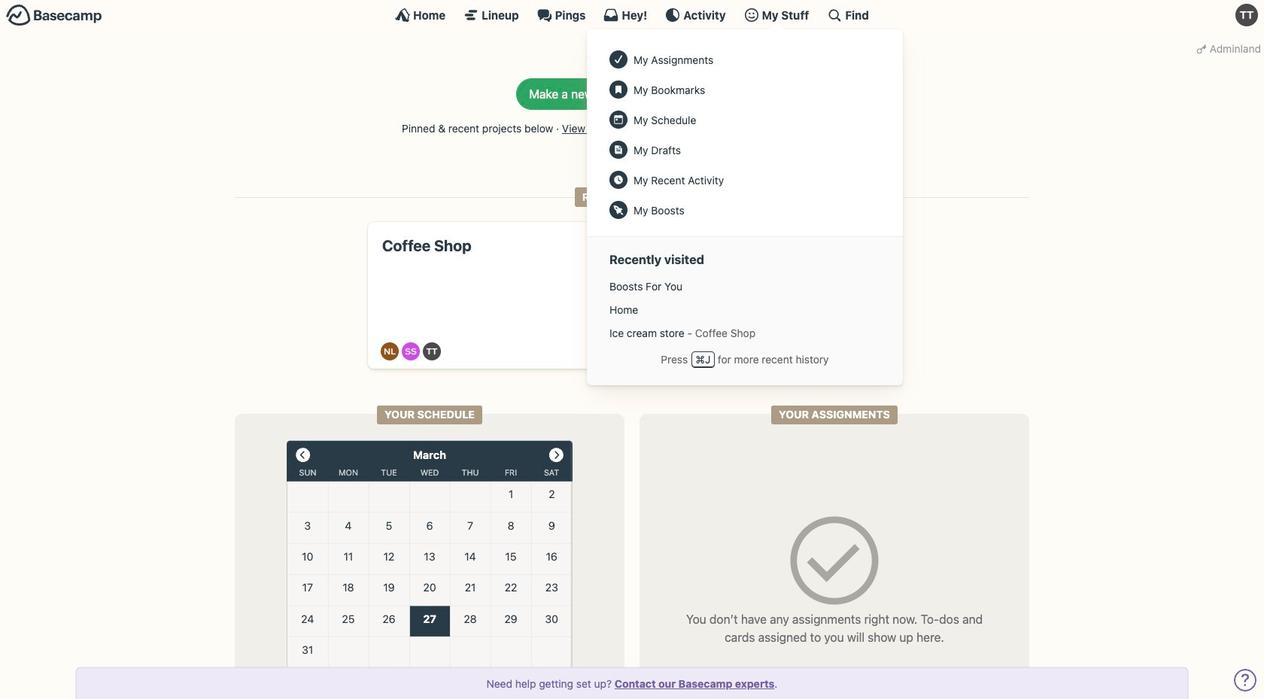 Task type: locate. For each thing, give the bounding box(es) containing it.
nicole katz image
[[722, 343, 740, 361]]

jared davis image
[[678, 343, 696, 361]]

recently visited pages element
[[602, 275, 888, 345]]

sarah silvers image
[[402, 343, 420, 361]]

josh fiske image
[[707, 343, 725, 361]]

annie bryan image
[[648, 343, 666, 361]]

my stuff element
[[602, 44, 888, 225]]

terry turtle image
[[1236, 4, 1258, 26]]

steve marsh image
[[737, 343, 755, 361]]

main element
[[0, 0, 1264, 385]]

natalie lubich image
[[381, 343, 399, 361]]



Task type: vqa. For each thing, say whether or not it's contained in the screenshot.
bottom Terry Turtle IMAGE
yes



Task type: describe. For each thing, give the bounding box(es) containing it.
jennifer young image
[[692, 343, 711, 361]]

keyboard shortcut: ⌘ + / image
[[827, 8, 842, 23]]

switch accounts image
[[6, 4, 102, 27]]

cheryl walters image
[[663, 343, 681, 361]]

victor cooper image
[[752, 343, 770, 361]]

terry turtle image
[[423, 343, 441, 361]]



